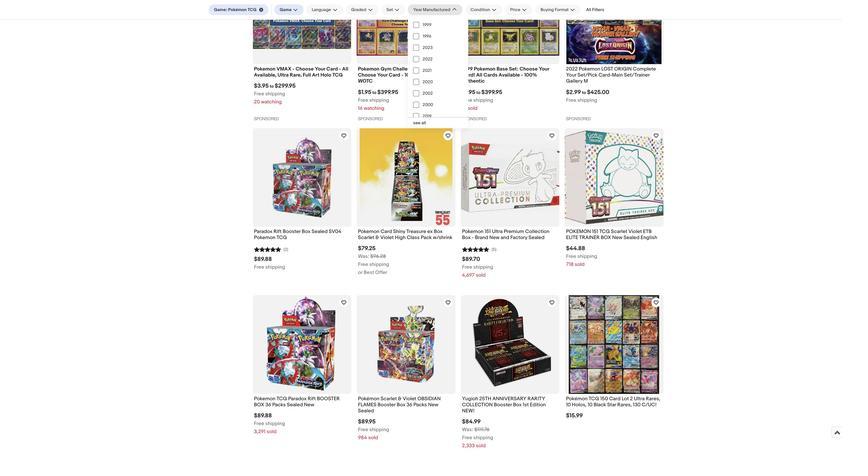 Task type: describe. For each thing, give the bounding box(es) containing it.
new inside pokemon tcg paradox rift booster box 36 packs sealed new
[[304, 402, 314, 409]]

$96.28
[[370, 254, 386, 260]]

2000 link
[[408, 99, 468, 111]]

game: pokémon tcg
[[214, 7, 257, 12]]

year
[[413, 7, 422, 12]]

m
[[584, 78, 588, 85]]

free inside $79.25 was: $96.28 free shipping or best offer
[[358, 262, 368, 268]]

game:
[[214, 7, 227, 12]]

box inside the pokemon 151 tcg scarlet violet etb elite trainer box new sealed english
[[601, 235, 611, 241]]

pokemon inside pokemon tcg paradox rift booster box 36 packs sealed new
[[254, 396, 275, 402]]

1999 for 1999 pokemon base set: choose your card! all cards available - 100% authentic
[[462, 66, 473, 72]]

c/uc!
[[642, 402, 657, 409]]

sold for $89.88
[[267, 429, 277, 435]]

2002 link
[[408, 88, 468, 99]]

holos,
[[572, 402, 587, 409]]

all inside button
[[586, 7, 591, 12]]

shipping inside $44.88 free shipping 718 sold
[[578, 254, 597, 260]]

game button
[[274, 4, 304, 15]]

paradox inside paradox rift booster box sealed sv04 pokemon tcg
[[254, 229, 272, 235]]

factory
[[510, 235, 528, 241]]

high
[[395, 235, 406, 241]]

sealed inside paradox rift booster box sealed sv04 pokemon tcg
[[312, 229, 328, 235]]

shipping inside $1.95 to $399.95 free shipping 16 watching
[[369, 97, 389, 103]]

1 gym from the left
[[381, 66, 392, 72]]

36 inside pokémon scarlet & violet obsidian flames booster box 36 packs new sealed
[[407, 402, 412, 409]]

class
[[407, 235, 420, 241]]

to for $1.95 to $399.95 free shipping 16 watching
[[372, 90, 376, 95]]

pokémon scarlet & violet obsidian flames booster box 36 packs new sealed
[[358, 396, 441, 415]]

1999 pokemon base set: choose your card! all cards available - 100% authentic
[[462, 66, 549, 85]]

$89.95 free shipping 984 sold
[[358, 419, 389, 442]]

shipping inside $79.25 was: $96.28 free shipping or best offer
[[369, 262, 389, 268]]

available
[[499, 72, 520, 78]]

box inside pokemon 151 ultra premium collection box - brand new and factory sealed
[[462, 235, 471, 241]]

1st
[[523, 402, 529, 409]]

gallery
[[566, 78, 583, 85]]

130
[[633, 402, 641, 409]]

2002
[[423, 91, 433, 96]]

main
[[612, 72, 623, 78]]

packs inside pokémon scarlet & violet obsidian flames booster box 36 packs new sealed
[[414, 402, 427, 409]]

shipping inside $2.99 to $425.00 free shipping
[[578, 97, 597, 103]]

vmax
[[277, 66, 291, 72]]

pokemon 151 ultra premium collection box - brand new and factory sealed
[[462, 229, 550, 241]]

year manufactured button
[[408, 4, 462, 15]]

sponsored for $1.95 to $399.95 free shipping 16 sold
[[462, 117, 487, 121]]

pokemon
[[566, 229, 591, 235]]

box inside pokémon scarlet & violet obsidian flames booster box 36 packs new sealed
[[397, 402, 406, 409]]

$299.95
[[275, 83, 296, 90]]

pokémon inside "link"
[[228, 7, 247, 12]]

free inside $89.88 free shipping
[[254, 264, 264, 271]]

packs inside pokemon tcg paradox rift booster box 36 packs sealed new
[[272, 402, 286, 409]]

2000
[[423, 102, 433, 108]]

$1.95 to $399.95 free shipping 16 sold
[[462, 89, 502, 111]]

- inside "1999 pokemon base set: choose your card! all cards available - 100% authentic"
[[521, 72, 523, 78]]

sold for $89.95
[[368, 435, 378, 442]]

ultra inside pokemon vmax - choose your card - all available, ultra rare, full art holo tcg
[[278, 72, 289, 78]]

all for $299.95
[[342, 66, 348, 72]]

pokemon 151 tcg scarlet violet etb elite trainer box new sealed english image
[[565, 131, 664, 225]]

black
[[594, 402, 606, 409]]

pokemon vmax - choose your card - all available, ultra rare, full art holo tcg link
[[254, 66, 350, 80]]

scarlet inside pokemon card shiny treasure ex box scarlet & violet high class pack w/shrink
[[358, 235, 374, 241]]

tap to watch item - pokemon 151 ultra premium collection box - brand new and factory sealed image
[[547, 131, 557, 140]]

pokemon 151 ultra premium collection box - brand new and factory sealed image
[[461, 128, 559, 227]]

pokemon vmax - choose your card - all available, ultra rare, full art holo tcg image
[[253, 0, 351, 49]]

set
[[386, 7, 393, 12]]

pokemon inside pokemon gym challenge & gym heroes: choose your card - 100% authentic | wotc
[[358, 66, 380, 72]]

free inside the $89.70 free shipping 4,697 sold
[[462, 264, 472, 271]]

new inside pokémon scarlet & violet obsidian flames booster box 36 packs new sealed
[[428, 402, 438, 409]]

free inside $44.88 free shipping 718 sold
[[566, 254, 576, 260]]

shiny
[[393, 229, 405, 235]]

& inside pokemon gym challenge & gym heroes: choose your card - 100% authentic | wotc
[[417, 66, 421, 72]]

all
[[422, 120, 426, 126]]

new inside the pokemon 151 tcg scarlet violet etb elite trainer box new sealed english
[[612, 235, 623, 241]]

authentic inside "1999 pokemon base set: choose your card! all cards available - 100% authentic"
[[462, 78, 485, 85]]

shipping inside '$89.88 free shipping 3,291 sold'
[[265, 421, 285, 427]]

language button
[[306, 4, 343, 15]]

rare,
[[290, 72, 302, 78]]

$399.95 for $1.95 to $399.95 free shipping 16 watching
[[377, 89, 398, 96]]

tap to watch item - pokémon tcg 150 card lot 2 ultra rares, 10 holos, 10 black star rares, 130 c/uc! image
[[651, 298, 661, 308]]

2022 link
[[408, 53, 468, 65]]

buying format
[[541, 7, 569, 12]]

challenge
[[393, 66, 416, 72]]

paradox rift booster box sealed sv04 pokemon tcg image
[[253, 128, 351, 227]]

watching for $3.95
[[261, 99, 282, 105]]

brand
[[475, 235, 488, 241]]

shipping inside $84.99 was: $119.76 free shipping 2,333 sold
[[473, 435, 493, 442]]

pokémon scarlet & violet obsidian flames booster box 36 packs new sealed image
[[357, 296, 455, 394]]

tap to watch item - pokemon 151 tcg scarlet violet etb elite trainer box new sealed english image
[[651, 131, 661, 140]]

shipping inside the $89.70 free shipping 4,697 sold
[[473, 264, 493, 271]]

pokemon inside pokemon card shiny treasure ex box scarlet & violet high class pack w/shrink
[[358, 229, 380, 235]]

art
[[312, 72, 319, 78]]

(2)
[[284, 247, 288, 253]]

to for $1.95 to $399.95 free shipping 16 sold
[[476, 90, 480, 95]]

pokemon gym challenge & gym heroes: choose your card - 100% authentic | wotc link
[[358, 66, 454, 86]]

w/shrink
[[433, 235, 452, 241]]

your inside pokemon gym challenge & gym heroes: choose your card - 100% authentic | wotc
[[377, 72, 388, 78]]

shipping inside $1.95 to $399.95 free shipping 16 sold
[[473, 97, 493, 103]]

2 10 from the left
[[588, 402, 593, 409]]

2 gym from the left
[[422, 66, 433, 72]]

- inside pokemon 151 ultra premium collection box - brand new and factory sealed
[[472, 235, 474, 241]]

tcg inside pokémon tcg 150 card lot 2 ultra rares, 10 holos, 10 black star rares, 130 c/uc!
[[589, 396, 599, 402]]

see all button
[[408, 118, 468, 128]]

etb
[[643, 229, 652, 235]]

paradox rift booster box sealed sv04 pokemon tcg
[[254, 229, 341, 241]]

2019 link
[[408, 111, 468, 122]]

anniversary
[[493, 396, 527, 402]]

pokemon tcg paradox rift booster box 36 packs sealed new image
[[266, 296, 338, 394]]

$79.25 was: $96.28 free shipping or best offer
[[358, 246, 389, 276]]

free inside $2.99 to $425.00 free shipping
[[566, 97, 576, 103]]

complete
[[633, 66, 656, 72]]

2022 pokemon lost origin complete your set/pick card-main set/trainer gallery m link
[[566, 66, 662, 86]]

1999 link
[[408, 19, 468, 31]]

set button
[[381, 4, 405, 15]]

36 inside pokemon tcg paradox rift booster box 36 packs sealed new
[[265, 402, 271, 409]]

& inside pokémon scarlet & violet obsidian flames booster box 36 packs new sealed
[[398, 396, 402, 402]]

sealed inside the pokemon 151 tcg scarlet violet etb elite trainer box new sealed english
[[624, 235, 640, 241]]

tcg inside pokemon vmax - choose your card - all available, ultra rare, full art holo tcg
[[332, 72, 343, 78]]

pokemon inside pokemon vmax - choose your card - all available, ultra rare, full art holo tcg
[[254, 66, 276, 72]]

25th
[[479, 396, 491, 402]]

card!
[[462, 72, 475, 78]]

booster inside paradox rift booster box sealed sv04 pokemon tcg
[[283, 229, 301, 235]]

box inside pokemon card shiny treasure ex box scarlet & violet high class pack w/shrink
[[434, 229, 443, 235]]

choose inside pokemon vmax - choose your card - all available, ultra rare, full art holo tcg
[[296, 66, 314, 72]]

sold inside $1.95 to $399.95 free shipping 16 sold
[[468, 105, 478, 111]]

2023 link
[[408, 42, 468, 53]]

tap to watch item - yugioh 25th anniversary rarity collection booster box 1st edition new! image
[[547, 298, 557, 308]]

pokémon tcg 150 card lot 2 ultra rares, 10 holos, 10 black star rares, 130 c/uc! link
[[566, 396, 662, 410]]

box inside pokemon tcg paradox rift booster box 36 packs sealed new
[[254, 402, 264, 409]]

to for $3.95 to $299.95 free shipping 20 watching
[[270, 84, 274, 89]]

- inside pokemon gym challenge & gym heroes: choose your card - 100% authentic | wotc
[[401, 72, 403, 78]]

pokemon tcg paradox rift booster box 36 packs sealed new link
[[254, 396, 350, 410]]

shipping inside $89.88 free shipping
[[265, 264, 285, 271]]

watching for $1.95
[[364, 105, 384, 111]]

0 horizontal spatial rares,
[[617, 402, 632, 409]]

to for $2.99 to $425.00 free shipping
[[582, 90, 586, 95]]

pokémon tcg 150 card lot 2 ultra rares, 10 holos, 10 black star rares, 130 c/uc! image
[[569, 296, 659, 394]]

free inside $3.95 to $299.95 free shipping 20 watching
[[254, 91, 264, 97]]

best
[[364, 270, 374, 276]]

$79.25
[[358, 246, 376, 252]]

pokemon 151 tcg scarlet violet etb elite trainer box new sealed english
[[566, 229, 657, 241]]

choose inside "1999 pokemon base set: choose your card! all cards available - 100% authentic"
[[520, 66, 538, 72]]

violet inside pokémon scarlet & violet obsidian flames booster box 36 packs new sealed
[[403, 396, 416, 402]]

pokemon inside "1999 pokemon base set: choose your card! all cards available - 100% authentic"
[[474, 66, 496, 72]]

your inside "1999 pokemon base set: choose your card! all cards available - 100% authentic"
[[539, 66, 549, 72]]

$1.95 for $1.95 to $399.95 free shipping 16 watching
[[358, 89, 371, 96]]

shipping inside $89.95 free shipping 984 sold
[[369, 427, 389, 434]]

pokemon 151 ultra premium collection box - brand new and factory sealed link
[[462, 229, 558, 243]]

sponsored for $3.95 to $299.95 free shipping 20 watching
[[254, 117, 279, 121]]

2022 pokemon lost origin complete your set/pick card-main set/trainer gallery m
[[566, 66, 656, 85]]

$89.95
[[358, 419, 376, 426]]

2019
[[423, 114, 432, 119]]

authentic inside pokemon gym challenge & gym heroes: choose your card - 100% authentic | wotc
[[419, 72, 441, 78]]

pokemon 151 tcg scarlet violet etb elite trainer box new sealed english link
[[566, 229, 662, 243]]

yugioh 25th anniversary rarity collection booster box 1st edition new!
[[462, 396, 546, 415]]

(2) link
[[254, 246, 288, 253]]

984
[[358, 435, 367, 442]]

buying format button
[[535, 4, 581, 15]]

star
[[607, 402, 616, 409]]

$89.88 free shipping
[[254, 256, 285, 271]]

100% inside pokemon gym challenge & gym heroes: choose your card - 100% authentic | wotc
[[405, 72, 417, 78]]

(5)
[[492, 247, 497, 253]]

violet inside pokemon card shiny treasure ex box scarlet & violet high class pack w/shrink
[[380, 235, 394, 241]]

tap to watch item - pokemon tcg paradox rift booster box 36 packs sealed new image
[[339, 298, 349, 308]]

manufactured
[[423, 7, 450, 12]]

free inside $84.99 was: $119.76 free shipping 2,333 sold
[[462, 435, 472, 442]]

tcg inside pokemon tcg paradox rift booster box 36 packs sealed new
[[277, 396, 287, 402]]

tap to watch item - pokémon scarlet & violet obsidian flames booster box 36 packs new sealed image
[[443, 298, 453, 308]]

rift inside paradox rift booster box sealed sv04 pokemon tcg
[[274, 229, 282, 235]]

2022 for 2022 pokemon lost origin complete your set/pick card-main set/trainer gallery m
[[566, 66, 578, 72]]

151 for trainer
[[592, 229, 598, 235]]

2021 link
[[408, 65, 468, 76]]

ultra inside pokémon tcg 150 card lot 2 ultra rares, 10 holos, 10 black star rares, 130 c/uc!
[[634, 396, 645, 402]]

$3.95 to $299.95 free shipping 20 watching
[[254, 83, 296, 105]]

sealed inside pokémon scarlet & violet obsidian flames booster box 36 packs new sealed
[[358, 408, 374, 415]]

tcg inside game: pokémon tcg "link"
[[248, 7, 257, 12]]

$89.88 for $89.88 free shipping 3,291 sold
[[254, 413, 272, 420]]



Task type: locate. For each thing, give the bounding box(es) containing it.
sealed inside pokemon 151 ultra premium collection box - brand new and factory sealed
[[529, 235, 545, 241]]

2021
[[423, 68, 432, 73]]

16 inside $1.95 to $399.95 free shipping 16 sold
[[462, 105, 467, 111]]

all inside pokemon vmax - choose your card - all available, ultra rare, full art holo tcg
[[342, 66, 348, 72]]

card-
[[599, 72, 612, 78]]

2 5 out of 5 stars image from the left
[[462, 246, 489, 253]]

2 horizontal spatial violet
[[629, 229, 642, 235]]

1 horizontal spatial $399.95
[[481, 89, 502, 96]]

16 inside $1.95 to $399.95 free shipping 16 watching
[[358, 105, 363, 111]]

game
[[280, 7, 292, 12]]

was:
[[358, 254, 369, 260], [462, 427, 473, 434]]

- right vmax
[[293, 66, 295, 72]]

0 horizontal spatial ultra
[[278, 72, 289, 78]]

1999 inside "1999 pokemon base set: choose your card! all cards available - 100% authentic"
[[462, 66, 473, 72]]

1996 link
[[408, 31, 468, 42]]

box left brand
[[462, 235, 471, 241]]

tcg
[[248, 7, 257, 12], [332, 72, 343, 78], [599, 229, 610, 235], [277, 235, 287, 241], [277, 396, 287, 402], [589, 396, 599, 402]]

free down $2.99
[[566, 97, 576, 103]]

new inside pokemon 151 ultra premium collection box - brand new and factory sealed
[[489, 235, 500, 241]]

wotc
[[358, 78, 373, 85]]

authentic up $1.95 to $399.95 free shipping 16 sold on the right
[[462, 78, 485, 85]]

1 vertical spatial box
[[254, 402, 264, 409]]

1 horizontal spatial $1.95
[[462, 89, 476, 96]]

1 horizontal spatial gym
[[422, 66, 433, 72]]

price
[[510, 7, 520, 12]]

to right $2.99
[[582, 90, 586, 95]]

shipping down $89.95
[[369, 427, 389, 434]]

watching inside $1.95 to $399.95 free shipping 16 watching
[[364, 105, 384, 111]]

choose inside pokemon gym challenge & gym heroes: choose your card - 100% authentic | wotc
[[358, 72, 376, 78]]

pokemon
[[254, 66, 276, 72], [358, 66, 380, 72], [474, 66, 496, 72], [579, 66, 600, 72], [358, 229, 380, 235], [462, 229, 484, 235], [254, 235, 275, 241], [254, 396, 275, 402]]

1 horizontal spatial violet
[[403, 396, 416, 402]]

2022 inside 2022 pokemon lost origin complete your set/pick card-main set/trainer gallery m
[[566, 66, 578, 72]]

151 inside the pokemon 151 tcg scarlet violet etb elite trainer box new sealed english
[[592, 229, 598, 235]]

2 36 from the left
[[407, 402, 412, 409]]

free down wotc
[[358, 97, 368, 103]]

was: for $84.99
[[462, 427, 473, 434]]

year manufactured
[[413, 7, 450, 12]]

shipping down the $299.95
[[265, 91, 285, 97]]

authentic
[[419, 72, 441, 78], [462, 78, 485, 85]]

36 left obsidian
[[407, 402, 412, 409]]

0 horizontal spatial 100%
[[405, 72, 417, 78]]

condition
[[471, 7, 490, 12]]

english
[[641, 235, 657, 241]]

your inside pokemon vmax - choose your card - all available, ultra rare, full art holo tcg
[[315, 66, 325, 72]]

card inside pokemon vmax - choose your card - all available, ultra rare, full art holo tcg
[[326, 66, 338, 72]]

all right card!
[[476, 72, 482, 78]]

2 horizontal spatial all
[[586, 7, 591, 12]]

0 horizontal spatial authentic
[[419, 72, 441, 78]]

0 horizontal spatial packs
[[272, 402, 286, 409]]

ultra right the 2
[[634, 396, 645, 402]]

paradox inside pokemon tcg paradox rift booster box 36 packs sealed new
[[288, 396, 307, 402]]

scarlet inside the pokemon 151 tcg scarlet violet etb elite trainer box new sealed english
[[611, 229, 627, 235]]

to down "1999 pokemon base set: choose your card! all cards available - 100% authentic"
[[476, 90, 480, 95]]

box
[[302, 229, 311, 235], [434, 229, 443, 235], [462, 235, 471, 241], [397, 402, 406, 409], [513, 402, 522, 409]]

$399.95 inside $1.95 to $399.95 free shipping 16 watching
[[377, 89, 398, 96]]

$44.88
[[566, 246, 585, 252]]

free inside $1.95 to $399.95 free shipping 16 sold
[[462, 97, 472, 103]]

16 for $1.95 to $399.95 free shipping 16 watching
[[358, 105, 363, 111]]

$2.99
[[566, 89, 581, 96]]

card inside pokemon gym challenge & gym heroes: choose your card - 100% authentic | wotc
[[389, 72, 400, 78]]

2 horizontal spatial scarlet
[[611, 229, 627, 235]]

booster up (2)
[[283, 229, 301, 235]]

rarity
[[528, 396, 545, 402]]

pokemon card shiny treasure ex box scarlet & violet high class pack w/shrink image
[[360, 128, 452, 227]]

1 vertical spatial $89.88
[[254, 413, 272, 420]]

scarlet inside pokémon scarlet & violet obsidian flames booster box 36 packs new sealed
[[381, 396, 397, 402]]

sold inside the $89.70 free shipping 4,697 sold
[[476, 272, 486, 279]]

1 horizontal spatial 16
[[462, 105, 467, 111]]

free inside $1.95 to $399.95 free shipping 16 watching
[[358, 97, 368, 103]]

watching down wotc
[[364, 105, 384, 111]]

was: inside $84.99 was: $119.76 free shipping 2,333 sold
[[462, 427, 473, 434]]

authentic up 2020
[[419, 72, 441, 78]]

pokémon inside pokémon tcg 150 card lot 2 ultra rares, 10 holos, 10 black star rares, 130 c/uc!
[[566, 396, 588, 402]]

0 horizontal spatial all
[[342, 66, 348, 72]]

shipping down (2) link
[[265, 264, 285, 271]]

1 horizontal spatial rares,
[[646, 396, 660, 402]]

sponsored
[[254, 117, 279, 121], [358, 117, 383, 121], [462, 117, 487, 121], [566, 117, 591, 121]]

1 horizontal spatial choose
[[358, 72, 376, 78]]

$89.88 inside '$89.88 free shipping 3,291 sold'
[[254, 413, 272, 420]]

sold inside $44.88 free shipping 718 sold
[[575, 262, 585, 268]]

1 $1.95 from the left
[[358, 89, 371, 96]]

violet left etb
[[629, 229, 642, 235]]

sold right 718
[[575, 262, 585, 268]]

2 16 from the left
[[462, 105, 467, 111]]

sold for $44.88
[[575, 262, 585, 268]]

free inside $89.95 free shipping 984 sold
[[358, 427, 368, 434]]

1999 left cards
[[462, 66, 473, 72]]

& left obsidian
[[398, 396, 402, 402]]

0 horizontal spatial $1.95
[[358, 89, 371, 96]]

pokemon inside 2022 pokemon lost origin complete your set/pick card-main set/trainer gallery m
[[579, 66, 600, 72]]

all right holo at the top left
[[342, 66, 348, 72]]

1 horizontal spatial authentic
[[462, 78, 485, 85]]

16 down wotc
[[358, 105, 363, 111]]

shipping down $89.70
[[473, 264, 493, 271]]

pokemon up $79.25
[[358, 229, 380, 235]]

5 out of 5 stars image for $89.88
[[254, 246, 281, 253]]

paradox left booster
[[288, 396, 307, 402]]

watching right 20 on the top of page
[[261, 99, 282, 105]]

scarlet up $79.25
[[358, 235, 374, 241]]

1 horizontal spatial 151
[[592, 229, 598, 235]]

all filters button
[[583, 4, 607, 15]]

1 horizontal spatial 100%
[[524, 72, 537, 78]]

2 horizontal spatial booster
[[494, 402, 512, 409]]

0 horizontal spatial 36
[[265, 402, 271, 409]]

pokémon up $89.95
[[358, 396, 380, 402]]

&
[[417, 66, 421, 72], [376, 235, 379, 241], [398, 396, 402, 402]]

tcg right holo at the top left
[[332, 72, 343, 78]]

shipping down $119.76
[[473, 435, 493, 442]]

all inside "1999 pokemon base set: choose your card! all cards available - 100% authentic"
[[476, 72, 482, 78]]

rift inside pokemon tcg paradox rift booster box 36 packs sealed new
[[308, 396, 316, 402]]

0 horizontal spatial $399.95
[[377, 89, 398, 96]]

gym up 2020
[[422, 66, 433, 72]]

box left 1st
[[513, 402, 522, 409]]

$89.88 for $89.88 free shipping
[[254, 256, 272, 263]]

1 horizontal spatial watching
[[364, 105, 384, 111]]

0 vertical spatial paradox
[[254, 229, 272, 235]]

tap to watch item - paradox rift booster box sealed sv04 pokemon tcg image
[[339, 131, 349, 140]]

0 horizontal spatial choose
[[296, 66, 314, 72]]

box left obsidian
[[397, 402, 406, 409]]

collection
[[462, 402, 493, 409]]

1 16 from the left
[[358, 105, 363, 111]]

sold inside $89.95 free shipping 984 sold
[[368, 435, 378, 442]]

free down $3.95
[[254, 91, 264, 97]]

0 horizontal spatial pokémon
[[228, 7, 247, 12]]

sealed inside pokemon tcg paradox rift booster box 36 packs sealed new
[[287, 402, 303, 409]]

pokémon for pokémon tcg 150 card lot 2 ultra rares, 10 holos, 10 black star rares, 130 c/uc!
[[566, 396, 588, 402]]

box right trainer
[[601, 235, 611, 241]]

$1.95 inside $1.95 to $399.95 free shipping 16 watching
[[358, 89, 371, 96]]

0 horizontal spatial paradox
[[254, 229, 272, 235]]

card left shiny
[[381, 229, 392, 235]]

$1.95 down wotc
[[358, 89, 371, 96]]

& left 2021
[[417, 66, 421, 72]]

$89.70 free shipping 4,697 sold
[[462, 256, 493, 279]]

was: down $84.99
[[462, 427, 473, 434]]

1 100% from the left
[[405, 72, 417, 78]]

tcg up '$89.88 free shipping 3,291 sold'
[[277, 396, 287, 402]]

your left m
[[566, 72, 577, 78]]

2 $1.95 from the left
[[462, 89, 476, 96]]

sold inside $84.99 was: $119.76 free shipping 2,333 sold
[[476, 443, 486, 450]]

0 vertical spatial ultra
[[278, 72, 289, 78]]

box inside paradox rift booster box sealed sv04 pokemon tcg
[[302, 229, 311, 235]]

sponsored down $2.99 to $425.00 free shipping
[[566, 117, 591, 121]]

sponsored down 20 on the top of page
[[254, 117, 279, 121]]

was: for $79.25
[[358, 254, 369, 260]]

16
[[358, 105, 363, 111], [462, 105, 467, 111]]

0 horizontal spatial 16
[[358, 105, 363, 111]]

all left filters
[[586, 7, 591, 12]]

see all
[[413, 120, 426, 126]]

36
[[265, 402, 271, 409], [407, 402, 412, 409]]

base
[[497, 66, 508, 72]]

1 horizontal spatial 36
[[407, 402, 412, 409]]

to
[[270, 84, 274, 89], [372, 90, 376, 95], [476, 90, 480, 95], [582, 90, 586, 95]]

pokémon for pokémon scarlet & violet obsidian flames booster box 36 packs new sealed
[[358, 396, 380, 402]]

pokemon vmax - choose your card - all available, ultra rare, full art holo tcg
[[254, 66, 348, 78]]

to inside $3.95 to $299.95 free shipping 20 watching
[[270, 84, 274, 89]]

booster inside pokémon scarlet & violet obsidian flames booster box 36 packs new sealed
[[378, 402, 396, 409]]

free up 4,697
[[462, 264, 472, 271]]

$89.88 inside $89.88 free shipping
[[254, 256, 272, 263]]

trainer
[[579, 235, 600, 241]]

all for $399.95
[[476, 72, 482, 78]]

151 inside pokemon 151 ultra premium collection box - brand new and factory sealed
[[485, 229, 491, 235]]

your right wotc
[[377, 72, 388, 78]]

lot
[[622, 396, 629, 402]]

box left sv04
[[302, 229, 311, 235]]

your
[[315, 66, 325, 72], [539, 66, 549, 72], [377, 72, 388, 78], [566, 72, 577, 78]]

1 horizontal spatial scarlet
[[381, 396, 397, 402]]

0 horizontal spatial gym
[[381, 66, 392, 72]]

all filters
[[586, 7, 604, 12]]

$89.88 up 3,291
[[254, 413, 272, 420]]

1 sponsored from the left
[[254, 117, 279, 121]]

tcg up (2)
[[277, 235, 287, 241]]

0 horizontal spatial scarlet
[[358, 235, 374, 241]]

& inside pokemon card shiny treasure ex box scarlet & violet high class pack w/shrink
[[376, 235, 379, 241]]

1 $399.95 from the left
[[377, 89, 398, 96]]

scarlet
[[611, 229, 627, 235], [358, 235, 374, 241], [381, 396, 397, 402]]

5 out of 5 stars image up $89.88 free shipping
[[254, 246, 281, 253]]

2 horizontal spatial pokémon
[[566, 396, 588, 402]]

card
[[326, 66, 338, 72], [389, 72, 400, 78], [381, 229, 392, 235], [609, 396, 621, 402]]

151 for brand
[[485, 229, 491, 235]]

4 sponsored from the left
[[566, 117, 591, 121]]

0 vertical spatial 2022
[[423, 56, 433, 62]]

100% inside "1999 pokemon base set: choose your card! all cards available - 100% authentic"
[[524, 72, 537, 78]]

1 10 from the left
[[566, 402, 571, 409]]

$399.95 for $1.95 to $399.95 free shipping 16 sold
[[481, 89, 502, 96]]

$399.95 down pokemon gym challenge & gym heroes: choose your card - 100% authentic | wotc link
[[377, 89, 398, 96]]

1 horizontal spatial &
[[398, 396, 402, 402]]

0 horizontal spatial box
[[254, 402, 264, 409]]

2022 for 2022
[[423, 56, 433, 62]]

151 right the pokemon
[[592, 229, 598, 235]]

$89.70
[[462, 256, 480, 263]]

1 horizontal spatial pokémon
[[358, 396, 380, 402]]

rift left booster
[[308, 396, 316, 402]]

watching inside $3.95 to $299.95 free shipping 20 watching
[[261, 99, 282, 105]]

pokemon inside paradox rift booster box sealed sv04 pokemon tcg
[[254, 235, 275, 241]]

$1.95 down card!
[[462, 89, 476, 96]]

holo
[[321, 72, 331, 78]]

2022 pokemon lost origin complete your set/pick card-main set/trainer gallery m image
[[567, 0, 662, 64]]

violet inside the pokemon 151 tcg scarlet violet etb elite trainer box new sealed english
[[629, 229, 642, 235]]

free up 3,291
[[254, 421, 264, 427]]

2022
[[423, 56, 433, 62], [566, 66, 578, 72]]

0 horizontal spatial 5 out of 5 stars image
[[254, 246, 281, 253]]

booster inside yugioh 25th anniversary rarity collection booster box 1st edition new!
[[494, 402, 512, 409]]

1999 for 1999
[[423, 22, 432, 28]]

10 left holos,
[[566, 402, 571, 409]]

100% right set:
[[524, 72, 537, 78]]

1 horizontal spatial was:
[[462, 427, 473, 434]]

sponsored down $1.95 to $399.95 free shipping 16 sold on the right
[[462, 117, 487, 121]]

scarlet left etb
[[611, 229, 627, 235]]

watching
[[261, 99, 282, 105], [364, 105, 384, 111]]

card right art
[[326, 66, 338, 72]]

1999 up 1996
[[423, 22, 432, 28]]

flames
[[358, 402, 377, 409]]

0 vertical spatial was:
[[358, 254, 369, 260]]

36 up '$89.88 free shipping 3,291 sold'
[[265, 402, 271, 409]]

available,
[[254, 72, 277, 78]]

shipping down $96.28
[[369, 262, 389, 268]]

to right $3.95
[[270, 84, 274, 89]]

pokemon up '$89.88 free shipping 3,291 sold'
[[254, 396, 275, 402]]

shipping down $44.88 in the bottom right of the page
[[578, 254, 597, 260]]

sealed
[[312, 229, 328, 235], [529, 235, 545, 241], [624, 235, 640, 241], [287, 402, 303, 409], [358, 408, 374, 415]]

was: down $79.25
[[358, 254, 369, 260]]

pokémon up $15.99
[[566, 396, 588, 402]]

1 horizontal spatial booster
[[378, 402, 396, 409]]

$425.00
[[587, 89, 609, 96]]

1 horizontal spatial 2022
[[566, 66, 578, 72]]

ultra left premium
[[492, 229, 503, 235]]

elite
[[566, 235, 578, 241]]

- left brand
[[472, 235, 474, 241]]

pokémon inside pokémon scarlet & violet obsidian flames booster box 36 packs new sealed
[[358, 396, 380, 402]]

- right set:
[[521, 72, 523, 78]]

1 horizontal spatial all
[[476, 72, 482, 78]]

card inside pokemon card shiny treasure ex box scarlet & violet high class pack w/shrink
[[381, 229, 392, 235]]

0 horizontal spatial 1999
[[423, 22, 432, 28]]

16 for $1.95 to $399.95 free shipping 16 sold
[[462, 105, 467, 111]]

$119.76
[[474, 427, 490, 434]]

& up $79.25
[[376, 235, 379, 241]]

1 vertical spatial 2022
[[566, 66, 578, 72]]

gym left challenge
[[381, 66, 392, 72]]

718
[[566, 262, 574, 268]]

1 horizontal spatial box
[[601, 235, 611, 241]]

$2.99 to $425.00 free shipping
[[566, 89, 609, 103]]

0 horizontal spatial 2022
[[423, 56, 433, 62]]

2 $89.88 from the top
[[254, 413, 272, 420]]

tcg inside paradox rift booster box sealed sv04 pokemon tcg
[[277, 235, 287, 241]]

paradox up (2) link
[[254, 229, 272, 235]]

sold for $89.70
[[476, 272, 486, 279]]

0 vertical spatial box
[[601, 235, 611, 241]]

2 151 from the left
[[592, 229, 598, 235]]

game: pokémon tcg link
[[209, 4, 269, 15]]

to inside $1.95 to $399.95 free shipping 16 sold
[[476, 90, 480, 95]]

free up 984
[[358, 427, 368, 434]]

price button
[[505, 4, 533, 15]]

1 vertical spatial paradox
[[288, 396, 307, 402]]

tcg left 150
[[589, 396, 599, 402]]

0 vertical spatial $89.88
[[254, 256, 272, 263]]

1 5 out of 5 stars image from the left
[[254, 246, 281, 253]]

0 horizontal spatial booster
[[283, 229, 301, 235]]

1 horizontal spatial rift
[[308, 396, 316, 402]]

ultra inside pokemon 151 ultra premium collection box - brand new and factory sealed
[[492, 229, 503, 235]]

free up or
[[358, 262, 368, 268]]

1999 pokemon base set: choose your card! all cards available - 100% authentic image
[[461, 0, 559, 56]]

tap to watch item - pokemon card shiny treasure ex box scarlet & violet high class pack w/shrink image
[[443, 131, 453, 140]]

1 horizontal spatial packs
[[414, 402, 427, 409]]

3 sponsored from the left
[[462, 117, 487, 121]]

2023
[[423, 45, 433, 50]]

pokemon gym challenge & gym heroes: choose your card - 100% authentic | wotc image
[[357, 0, 455, 56]]

packs
[[272, 402, 286, 409], [414, 402, 427, 409]]

card inside pokémon tcg 150 card lot 2 ultra rares, 10 holos, 10 black star rares, 130 c/uc!
[[609, 396, 621, 402]]

sold right 984
[[368, 435, 378, 442]]

edition
[[530, 402, 546, 409]]

box inside yugioh 25th anniversary rarity collection booster box 1st edition new!
[[513, 402, 522, 409]]

2 horizontal spatial &
[[417, 66, 421, 72]]

pokemon up m
[[579, 66, 600, 72]]

0 vertical spatial rift
[[274, 229, 282, 235]]

$399.95 down cards
[[481, 89, 502, 96]]

booster right flames
[[378, 402, 396, 409]]

set/pick
[[578, 72, 598, 78]]

your right full at the left top of the page
[[315, 66, 325, 72]]

1 vertical spatial &
[[376, 235, 379, 241]]

1 packs from the left
[[272, 402, 286, 409]]

tcg inside the pokemon 151 tcg scarlet violet etb elite trainer box new sealed english
[[599, 229, 610, 235]]

shipping inside $3.95 to $299.95 free shipping 20 watching
[[265, 91, 285, 97]]

3,291
[[254, 429, 266, 435]]

language
[[312, 7, 331, 12]]

rares,
[[646, 396, 660, 402], [617, 402, 632, 409]]

2020
[[423, 79, 433, 85]]

2 horizontal spatial ultra
[[634, 396, 645, 402]]

collection
[[525, 229, 550, 235]]

pokemon up wotc
[[358, 66, 380, 72]]

your inside 2022 pokemon lost origin complete your set/pick card-main set/trainer gallery m
[[566, 72, 577, 78]]

shipping
[[265, 91, 285, 97], [369, 97, 389, 103], [473, 97, 493, 103], [578, 97, 597, 103], [578, 254, 597, 260], [369, 262, 389, 268], [265, 264, 285, 271], [473, 264, 493, 271], [265, 421, 285, 427], [369, 427, 389, 434], [473, 435, 493, 442]]

- right holo at the top left
[[339, 66, 341, 72]]

2 packs from the left
[[414, 402, 427, 409]]

5 out of 5 stars image
[[254, 246, 281, 253], [462, 246, 489, 253]]

16 up see all button
[[462, 105, 467, 111]]

rares, right 130
[[646, 396, 660, 402]]

1 horizontal spatial 5 out of 5 stars image
[[462, 246, 489, 253]]

shipping down wotc
[[369, 97, 389, 103]]

all
[[586, 7, 591, 12], [342, 66, 348, 72], [476, 72, 482, 78]]

|
[[442, 72, 444, 78]]

0 horizontal spatial 151
[[485, 229, 491, 235]]

0 horizontal spatial &
[[376, 235, 379, 241]]

$44.88 free shipping 718 sold
[[566, 246, 597, 268]]

yugioh
[[462, 396, 478, 402]]

0 horizontal spatial violet
[[380, 235, 394, 241]]

1 horizontal spatial 10
[[588, 402, 593, 409]]

-
[[293, 66, 295, 72], [339, 66, 341, 72], [401, 72, 403, 78], [521, 72, 523, 78], [472, 235, 474, 241]]

free inside '$89.88 free shipping 3,291 sold'
[[254, 421, 264, 427]]

new
[[489, 235, 500, 241], [612, 235, 623, 241], [304, 402, 314, 409], [428, 402, 438, 409]]

0 horizontal spatial watching
[[261, 99, 282, 105]]

yugioh 25th anniversary rarity collection booster box 1st edition new! image
[[462, 296, 558, 394]]

$1.95 for $1.95 to $399.95 free shipping 16 sold
[[462, 89, 476, 96]]

1 vertical spatial ultra
[[492, 229, 503, 235]]

pokémon right game:
[[228, 7, 247, 12]]

$1.95 to $399.95 free shipping 16 watching
[[358, 89, 398, 111]]

2 horizontal spatial choose
[[520, 66, 538, 72]]

ultra up the $299.95
[[278, 72, 289, 78]]

0 horizontal spatial rift
[[274, 229, 282, 235]]

sold right 4,697
[[476, 272, 486, 279]]

origin
[[614, 66, 632, 72]]

format
[[555, 7, 569, 12]]

booster
[[317, 396, 340, 402]]

1 vertical spatial 1999
[[462, 66, 473, 72]]

pokemon up $3.95
[[254, 66, 276, 72]]

2 vertical spatial ultra
[[634, 396, 645, 402]]

0 vertical spatial &
[[417, 66, 421, 72]]

1 vertical spatial rift
[[308, 396, 316, 402]]

cards
[[484, 72, 498, 78]]

pokemon up (5) link
[[462, 229, 484, 235]]

rares, left 130
[[617, 402, 632, 409]]

sponsored for $1.95 to $399.95 free shipping 16 watching
[[358, 117, 383, 121]]

1 horizontal spatial ultra
[[492, 229, 503, 235]]

0 horizontal spatial 10
[[566, 402, 571, 409]]

1 $89.88 from the top
[[254, 256, 272, 263]]

$84.99
[[462, 419, 481, 426]]

new!
[[462, 408, 475, 415]]

shipping down $425.00
[[578, 97, 597, 103]]

2 100% from the left
[[524, 72, 537, 78]]

violet left obsidian
[[403, 396, 416, 402]]

sv04
[[329, 229, 341, 235]]

1 horizontal spatial paradox
[[288, 396, 307, 402]]

sold down card!
[[468, 105, 478, 111]]

set:
[[509, 66, 519, 72]]

pokemon left base at the top of the page
[[474, 66, 496, 72]]

0 vertical spatial 1999
[[423, 22, 432, 28]]

booster right 25th
[[494, 402, 512, 409]]

2 vertical spatial &
[[398, 396, 402, 402]]

2 sponsored from the left
[[358, 117, 383, 121]]

2 $399.95 from the left
[[481, 89, 502, 96]]

graded
[[351, 7, 366, 12]]

5 out of 5 stars image for $89.70
[[462, 246, 489, 253]]

shipping up 3,291
[[265, 421, 285, 427]]

pokemon inside pokemon 151 ultra premium collection box - brand new and factory sealed
[[462, 229, 484, 235]]

1 vertical spatial was:
[[462, 427, 473, 434]]

100%
[[405, 72, 417, 78], [524, 72, 537, 78]]

to inside $2.99 to $425.00 free shipping
[[582, 90, 586, 95]]

pokemon card shiny treasure ex box scarlet & violet high class pack w/shrink
[[358, 229, 452, 241]]

was: inside $79.25 was: $96.28 free shipping or best offer
[[358, 254, 369, 260]]

1 36 from the left
[[265, 402, 271, 409]]

1 horizontal spatial 1999
[[462, 66, 473, 72]]

to down wotc
[[372, 90, 376, 95]]

0 horizontal spatial was:
[[358, 254, 369, 260]]

1 151 from the left
[[485, 229, 491, 235]]

to inside $1.95 to $399.95 free shipping 16 watching
[[372, 90, 376, 95]]



Task type: vqa. For each thing, say whether or not it's contained in the screenshot.
FZ100
no



